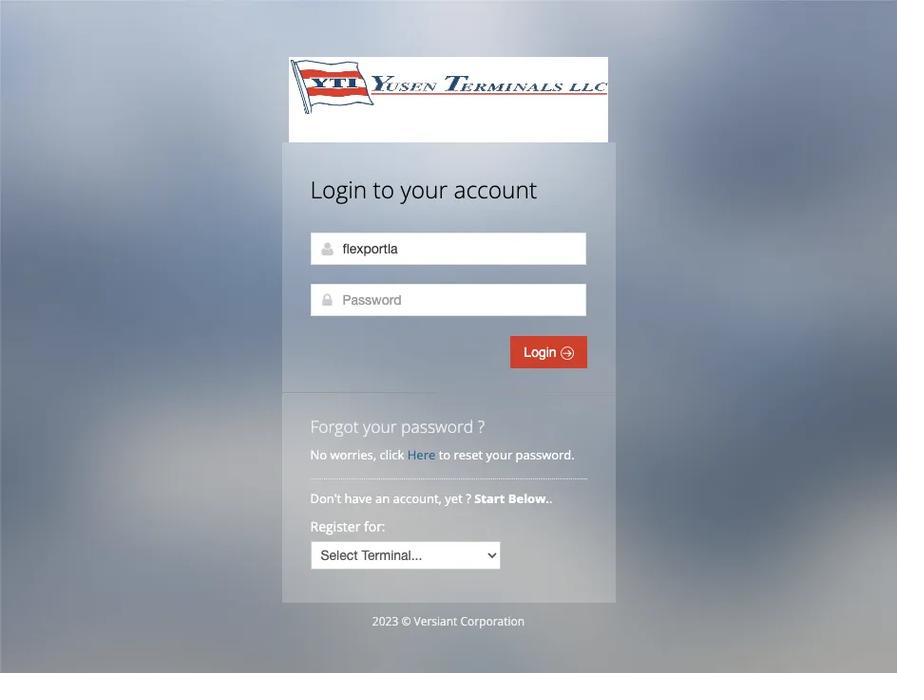 Task type: describe. For each thing, give the bounding box(es) containing it.
click
[[380, 447, 404, 464]]

1 vertical spatial your
[[363, 415, 397, 438]]

register for:
[[310, 518, 385, 536]]

swapright image
[[560, 347, 574, 360]]

forgot your password ? no worries, click here to reset your password.
[[310, 415, 575, 464]]

reset
[[454, 447, 483, 464]]

account,
[[393, 490, 442, 507]]

to inside forgot your password ? no worries, click here to reset your password.
[[439, 447, 451, 464]]

for:
[[364, 518, 385, 536]]

Password password field
[[310, 284, 586, 316]]

1 vertical spatial ?
[[466, 490, 471, 507]]

no
[[310, 447, 327, 464]]

.
[[549, 490, 553, 507]]

yet
[[445, 490, 463, 507]]

versiant
[[414, 614, 457, 630]]

2023 © versiant corporation
[[372, 614, 525, 630]]

don't
[[310, 490, 341, 507]]



Task type: locate. For each thing, give the bounding box(es) containing it.
your up click
[[363, 415, 397, 438]]

0 horizontal spatial login
[[310, 174, 367, 205]]

don't have an account, yet ? start below. .
[[310, 490, 556, 507]]

to right here
[[439, 447, 451, 464]]

1 vertical spatial login
[[524, 345, 560, 360]]

1 vertical spatial to
[[439, 447, 451, 464]]

Username text field
[[310, 233, 586, 265]]

0 horizontal spatial your
[[363, 415, 397, 438]]

password.
[[516, 447, 575, 464]]

login for login to your account
[[310, 174, 367, 205]]

0 vertical spatial login
[[310, 174, 367, 205]]

?
[[478, 415, 485, 438], [466, 490, 471, 507]]

here
[[407, 447, 435, 464]]

1 horizontal spatial to
[[439, 447, 451, 464]]

2023
[[372, 614, 398, 630]]

1 horizontal spatial your
[[400, 174, 448, 205]]

login button
[[511, 336, 587, 369]]

your right reset
[[486, 447, 512, 464]]

1 horizontal spatial ?
[[478, 415, 485, 438]]

have
[[345, 490, 372, 507]]

? up reset
[[478, 415, 485, 438]]

0 vertical spatial ?
[[478, 415, 485, 438]]

your
[[400, 174, 448, 205], [363, 415, 397, 438], [486, 447, 512, 464]]

? inside forgot your password ? no worries, click here to reset your password.
[[478, 415, 485, 438]]

user image
[[320, 241, 335, 257]]

login
[[310, 174, 367, 205], [524, 345, 560, 360]]

forgot
[[310, 415, 359, 438]]

0 vertical spatial your
[[400, 174, 448, 205]]

login for login
[[524, 345, 560, 360]]

0 vertical spatial to
[[373, 174, 394, 205]]

0 horizontal spatial to
[[373, 174, 394, 205]]

0 horizontal spatial ?
[[466, 490, 471, 507]]

account
[[454, 174, 537, 205]]

login to your account
[[310, 174, 537, 205]]

2 horizontal spatial your
[[486, 447, 512, 464]]

below.
[[508, 490, 549, 507]]

2 vertical spatial your
[[486, 447, 512, 464]]

an
[[375, 490, 390, 507]]

your up username text field
[[400, 174, 448, 205]]

start
[[474, 490, 505, 507]]

1 horizontal spatial login
[[524, 345, 560, 360]]

here link
[[407, 447, 435, 464]]

lock image
[[320, 293, 335, 308]]

worries,
[[330, 447, 376, 464]]

to up username text field
[[373, 174, 394, 205]]

? right yet
[[466, 490, 471, 507]]

to
[[373, 174, 394, 205], [439, 447, 451, 464]]

register
[[310, 518, 361, 536]]

login inside 'login' button
[[524, 345, 560, 360]]

password
[[401, 415, 473, 438]]

©
[[401, 614, 411, 630]]

corporation
[[460, 614, 525, 630]]



